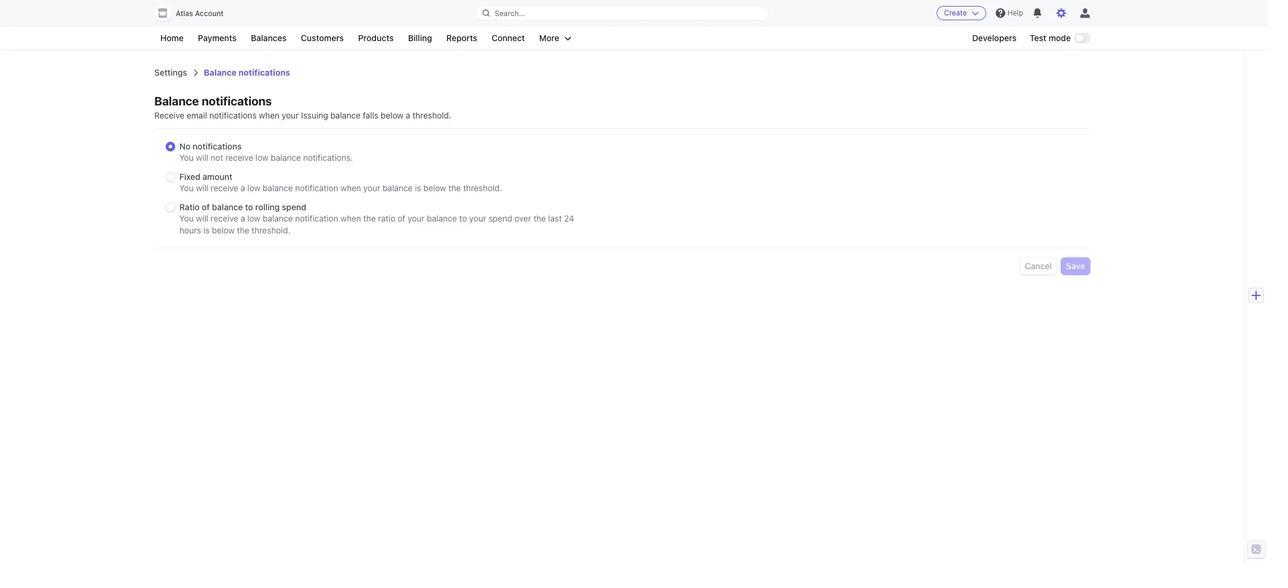 Task type: locate. For each thing, give the bounding box(es) containing it.
reports link
[[441, 31, 483, 45]]

Search… text field
[[476, 6, 769, 21]]

1 vertical spatial to
[[459, 213, 467, 224]]

will left the not at left
[[196, 153, 208, 163]]

balance inside no notifications you will not receive low balance notifications.
[[271, 153, 301, 163]]

balance up ratio at the top of the page
[[383, 183, 413, 193]]

when down notifications.
[[341, 183, 361, 193]]

when
[[259, 110, 280, 120], [341, 183, 361, 193], [341, 213, 361, 224]]

threshold.
[[413, 110, 451, 120], [463, 183, 502, 193], [252, 225, 290, 235]]

3 will from the top
[[196, 213, 208, 224]]

below inside fixed amount you will receive a low balance notification when your balance is below the threshold.
[[424, 183, 446, 193]]

2 you from the top
[[179, 183, 194, 193]]

will inside ratio of balance to rolling spend you will receive a low balance notification when the ratio of your balance to your spend over the last 24 hours is below the threshold.
[[196, 213, 208, 224]]

is
[[415, 183, 421, 193], [203, 225, 210, 235]]

1 vertical spatial is
[[203, 225, 210, 235]]

0 horizontal spatial threshold.
[[252, 225, 290, 235]]

products
[[358, 33, 394, 43]]

3 you from the top
[[179, 213, 194, 224]]

0 horizontal spatial to
[[245, 202, 253, 212]]

low up rolling
[[247, 183, 261, 193]]

balance notifications receive email notifications when your issuing balance falls below a threshold.
[[154, 94, 451, 120]]

you inside no notifications you will not receive low balance notifications.
[[179, 153, 194, 163]]

2 horizontal spatial below
[[424, 183, 446, 193]]

0 vertical spatial receive
[[225, 153, 253, 163]]

notifications
[[239, 67, 290, 77], [202, 94, 272, 108], [209, 110, 257, 120], [193, 141, 242, 151]]

2 vertical spatial you
[[179, 213, 194, 224]]

receive inside ratio of balance to rolling spend you will receive a low balance notification when the ratio of your balance to your spend over the last 24 hours is below the threshold.
[[211, 213, 238, 224]]

fixed
[[179, 172, 200, 182]]

save
[[1066, 261, 1085, 271]]

0 vertical spatial a
[[406, 110, 410, 120]]

low inside ratio of balance to rolling spend you will receive a low balance notification when the ratio of your balance to your spend over the last 24 hours is below the threshold.
[[247, 213, 261, 224]]

1 vertical spatial below
[[424, 183, 446, 193]]

below inside ratio of balance to rolling spend you will receive a low balance notification when the ratio of your balance to your spend over the last 24 hours is below the threshold.
[[212, 225, 235, 235]]

spend left over
[[489, 213, 512, 224]]

balance
[[204, 67, 237, 77], [154, 94, 199, 108]]

you for fixed
[[179, 183, 194, 193]]

you down 'ratio'
[[179, 213, 194, 224]]

will down 'fixed'
[[196, 183, 208, 193]]

no notifications you will not receive low balance notifications.
[[179, 141, 353, 163]]

help
[[1008, 8, 1023, 17]]

1 vertical spatial notification
[[295, 213, 338, 224]]

no
[[179, 141, 191, 151]]

notifications inside no notifications you will not receive low balance notifications.
[[193, 141, 242, 151]]

your up ratio of balance to rolling spend you will receive a low balance notification when the ratio of your balance to your spend over the last 24 hours is below the threshold.
[[363, 183, 380, 193]]

not
[[211, 153, 223, 163]]

1 vertical spatial a
[[241, 183, 245, 193]]

the
[[449, 183, 461, 193], [363, 213, 376, 224], [534, 213, 546, 224], [237, 225, 249, 235]]

0 vertical spatial notification
[[295, 183, 338, 193]]

reports
[[446, 33, 477, 43]]

1 will from the top
[[196, 153, 208, 163]]

1 vertical spatial balance
[[154, 94, 199, 108]]

1 horizontal spatial threshold.
[[413, 110, 451, 120]]

your left "issuing"
[[282, 110, 299, 120]]

test
[[1030, 33, 1047, 43]]

balance down 'payments' "link"
[[204, 67, 237, 77]]

low right the not at left
[[256, 153, 269, 163]]

ratio of balance to rolling spend you will receive a low balance notification when the ratio of your balance to your spend over the last 24 hours is below the threshold.
[[179, 202, 574, 235]]

notifications image
[[1033, 8, 1043, 18]]

notifications for no notifications you will not receive low balance notifications.
[[193, 141, 242, 151]]

2 vertical spatial threshold.
[[252, 225, 290, 235]]

atlas
[[176, 9, 193, 18]]

is up ratio of balance to rolling spend you will receive a low balance notification when the ratio of your balance to your spend over the last 24 hours is below the threshold.
[[415, 183, 421, 193]]

home
[[160, 33, 184, 43]]

a inside balance notifications receive email notifications when your issuing balance falls below a threshold.
[[406, 110, 410, 120]]

1 vertical spatial you
[[179, 183, 194, 193]]

1 horizontal spatial balance
[[204, 67, 237, 77]]

customers link
[[295, 31, 350, 45]]

ratio
[[378, 213, 395, 224]]

you inside fixed amount you will receive a low balance notification when your balance is below the threshold.
[[179, 183, 194, 193]]

1 notification from the top
[[295, 183, 338, 193]]

balance right ratio at the top of the page
[[427, 213, 457, 224]]

low for receive
[[256, 153, 269, 163]]

when inside ratio of balance to rolling spend you will receive a low balance notification when the ratio of your balance to your spend over the last 24 hours is below the threshold.
[[341, 213, 361, 224]]

will inside no notifications you will not receive low balance notifications.
[[196, 153, 208, 163]]

notification down fixed amount you will receive a low balance notification when your balance is below the threshold.
[[295, 213, 338, 224]]

will for amount
[[196, 183, 208, 193]]

balance up "receive"
[[154, 94, 199, 108]]

will inside fixed amount you will receive a low balance notification when your balance is below the threshold.
[[196, 183, 208, 193]]

0 horizontal spatial balance
[[154, 94, 199, 108]]

below inside balance notifications receive email notifications when your issuing balance falls below a threshold.
[[381, 110, 404, 120]]

over
[[515, 213, 531, 224]]

when inside balance notifications receive email notifications when your issuing balance falls below a threshold.
[[259, 110, 280, 120]]

a inside ratio of balance to rolling spend you will receive a low balance notification when the ratio of your balance to your spend over the last 24 hours is below the threshold.
[[241, 213, 245, 224]]

low inside no notifications you will not receive low balance notifications.
[[256, 153, 269, 163]]

balance inside balance notifications receive email notifications when your issuing balance falls below a threshold.
[[154, 94, 199, 108]]

balance left notifications.
[[271, 153, 301, 163]]

receive inside no notifications you will not receive low balance notifications.
[[225, 153, 253, 163]]

0 horizontal spatial of
[[202, 202, 210, 212]]

you down 'fixed'
[[179, 183, 194, 193]]

hours
[[179, 225, 201, 235]]

notifications up the not at left
[[193, 141, 242, 151]]

below
[[381, 110, 404, 120], [424, 183, 446, 193], [212, 225, 235, 235]]

will up the hours
[[196, 213, 208, 224]]

low down rolling
[[247, 213, 261, 224]]

0 vertical spatial to
[[245, 202, 253, 212]]

is inside fixed amount you will receive a low balance notification when your balance is below the threshold.
[[415, 183, 421, 193]]

balances
[[251, 33, 287, 43]]

receive
[[225, 153, 253, 163], [211, 183, 238, 193], [211, 213, 238, 224]]

notifications down the balances link
[[239, 67, 290, 77]]

save button
[[1062, 258, 1090, 275]]

connect link
[[486, 31, 531, 45]]

notification
[[295, 183, 338, 193], [295, 213, 338, 224]]

0 vertical spatial you
[[179, 153, 194, 163]]

1 vertical spatial spend
[[489, 213, 512, 224]]

ratio
[[179, 202, 200, 212]]

Search… search field
[[476, 6, 769, 21]]

payments link
[[192, 31, 243, 45]]

1 vertical spatial low
[[247, 183, 261, 193]]

0 vertical spatial balance
[[204, 67, 237, 77]]

1 you from the top
[[179, 153, 194, 163]]

0 vertical spatial below
[[381, 110, 404, 120]]

1 vertical spatial threshold.
[[463, 183, 502, 193]]

balance
[[331, 110, 361, 120], [271, 153, 301, 163], [263, 183, 293, 193], [383, 183, 413, 193], [212, 202, 243, 212], [263, 213, 293, 224], [427, 213, 457, 224]]

1 vertical spatial when
[[341, 183, 361, 193]]

notifications down balance notifications
[[202, 94, 272, 108]]

1 horizontal spatial spend
[[489, 213, 512, 224]]

cancel
[[1025, 261, 1052, 271]]

1 horizontal spatial below
[[381, 110, 404, 120]]

of right ratio at the top of the page
[[398, 213, 406, 224]]

2 vertical spatial when
[[341, 213, 361, 224]]

you down no
[[179, 153, 194, 163]]

when left ratio at the top of the page
[[341, 213, 361, 224]]

2 vertical spatial will
[[196, 213, 208, 224]]

0 vertical spatial when
[[259, 110, 280, 120]]

notification down notifications.
[[295, 183, 338, 193]]

1 vertical spatial receive
[[211, 183, 238, 193]]

0 vertical spatial low
[[256, 153, 269, 163]]

notifications for balance notifications
[[239, 67, 290, 77]]

threshold. inside fixed amount you will receive a low balance notification when your balance is below the threshold.
[[463, 183, 502, 193]]

a
[[406, 110, 410, 120], [241, 183, 245, 193], [241, 213, 245, 224]]

will for notifications
[[196, 153, 208, 163]]

balances link
[[245, 31, 293, 45]]

2 horizontal spatial threshold.
[[463, 183, 502, 193]]

2 vertical spatial low
[[247, 213, 261, 224]]

balance left falls
[[331, 110, 361, 120]]

low
[[256, 153, 269, 163], [247, 183, 261, 193], [247, 213, 261, 224]]

atlas account button
[[154, 5, 236, 21]]

0 horizontal spatial below
[[212, 225, 235, 235]]

low inside fixed amount you will receive a low balance notification when your balance is below the threshold.
[[247, 183, 261, 193]]

1 horizontal spatial of
[[398, 213, 406, 224]]

is right the hours
[[203, 225, 210, 235]]

spend
[[282, 202, 306, 212], [489, 213, 512, 224]]

to
[[245, 202, 253, 212], [459, 213, 467, 224]]

0 horizontal spatial spend
[[282, 202, 306, 212]]

notifications right email
[[209, 110, 257, 120]]

1 horizontal spatial is
[[415, 183, 421, 193]]

help button
[[991, 4, 1028, 23]]

will
[[196, 153, 208, 163], [196, 183, 208, 193], [196, 213, 208, 224]]

2 vertical spatial receive
[[211, 213, 238, 224]]

customers
[[301, 33, 344, 43]]

last
[[548, 213, 562, 224]]

amount
[[203, 172, 232, 182]]

you
[[179, 153, 194, 163], [179, 183, 194, 193], [179, 213, 194, 224]]

0 vertical spatial will
[[196, 153, 208, 163]]

you for no
[[179, 153, 194, 163]]

spend right rolling
[[282, 202, 306, 212]]

0 vertical spatial threshold.
[[413, 110, 451, 120]]

0 horizontal spatial is
[[203, 225, 210, 235]]

2 will from the top
[[196, 183, 208, 193]]

your
[[282, 110, 299, 120], [363, 183, 380, 193], [408, 213, 425, 224], [469, 213, 486, 224]]

when up no notifications you will not receive low balance notifications.
[[259, 110, 280, 120]]

2 vertical spatial below
[[212, 225, 235, 235]]

1 horizontal spatial to
[[459, 213, 467, 224]]

2 vertical spatial a
[[241, 213, 245, 224]]

balance inside balance notifications receive email notifications when your issuing balance falls below a threshold.
[[331, 110, 361, 120]]

2 notification from the top
[[295, 213, 338, 224]]

your right ratio at the top of the page
[[408, 213, 425, 224]]

of right 'ratio'
[[202, 202, 210, 212]]

0 vertical spatial is
[[415, 183, 421, 193]]

email
[[187, 110, 207, 120]]

billing
[[408, 33, 432, 43]]

1 vertical spatial will
[[196, 183, 208, 193]]

create
[[944, 8, 967, 17]]

0 vertical spatial spend
[[282, 202, 306, 212]]

more
[[539, 33, 560, 43]]

of
[[202, 202, 210, 212], [398, 213, 406, 224]]



Task type: vqa. For each thing, say whether or not it's contained in the screenshot.
Test mode checkbox
no



Task type: describe. For each thing, give the bounding box(es) containing it.
developers link
[[967, 31, 1023, 45]]

rolling
[[255, 202, 280, 212]]

0 vertical spatial of
[[202, 202, 210, 212]]

notifications.
[[303, 153, 353, 163]]

atlas account
[[176, 9, 224, 18]]

account
[[195, 9, 224, 18]]

1 vertical spatial of
[[398, 213, 406, 224]]

balance notifications
[[204, 67, 290, 77]]

home link
[[154, 31, 190, 45]]

payments
[[198, 33, 237, 43]]

developers
[[972, 33, 1017, 43]]

receive inside fixed amount you will receive a low balance notification when your balance is below the threshold.
[[211, 183, 238, 193]]

the inside fixed amount you will receive a low balance notification when your balance is below the threshold.
[[449, 183, 461, 193]]

falls
[[363, 110, 379, 120]]

test mode
[[1030, 33, 1071, 43]]

receive
[[154, 110, 184, 120]]

cancel button
[[1020, 258, 1057, 275]]

is inside ratio of balance to rolling spend you will receive a low balance notification when the ratio of your balance to your spend over the last 24 hours is below the threshold.
[[203, 225, 210, 235]]

products link
[[352, 31, 400, 45]]

threshold. inside balance notifications receive email notifications when your issuing balance falls below a threshold.
[[413, 110, 451, 120]]

notifications for balance notifications receive email notifications when your issuing balance falls below a threshold.
[[202, 94, 272, 108]]

your inside fixed amount you will receive a low balance notification when your balance is below the threshold.
[[363, 183, 380, 193]]

fixed amount you will receive a low balance notification when your balance is below the threshold.
[[179, 172, 502, 193]]

create button
[[937, 6, 986, 20]]

connect
[[492, 33, 525, 43]]

a inside fixed amount you will receive a low balance notification when your balance is below the threshold.
[[241, 183, 245, 193]]

balance for balance notifications
[[204, 67, 237, 77]]

24
[[564, 213, 574, 224]]

low for a
[[247, 183, 261, 193]]

when inside fixed amount you will receive a low balance notification when your balance is below the threshold.
[[341, 183, 361, 193]]

balance down rolling
[[263, 213, 293, 224]]

search…
[[495, 9, 525, 18]]

billing link
[[402, 31, 438, 45]]

your inside balance notifications receive email notifications when your issuing balance falls below a threshold.
[[282, 110, 299, 120]]

balance up rolling
[[263, 183, 293, 193]]

balance down the amount
[[212, 202, 243, 212]]

your left over
[[469, 213, 486, 224]]

notification inside fixed amount you will receive a low balance notification when your balance is below the threshold.
[[295, 183, 338, 193]]

settings link
[[154, 67, 187, 77]]

issuing
[[301, 110, 328, 120]]

you inside ratio of balance to rolling spend you will receive a low balance notification when the ratio of your balance to your spend over the last 24 hours is below the threshold.
[[179, 213, 194, 224]]

settings
[[154, 67, 187, 77]]

more button
[[533, 31, 577, 45]]

balance for balance notifications receive email notifications when your issuing balance falls below a threshold.
[[154, 94, 199, 108]]

notification inside ratio of balance to rolling spend you will receive a low balance notification when the ratio of your balance to your spend over the last 24 hours is below the threshold.
[[295, 213, 338, 224]]

mode
[[1049, 33, 1071, 43]]

threshold. inside ratio of balance to rolling spend you will receive a low balance notification when the ratio of your balance to your spend over the last 24 hours is below the threshold.
[[252, 225, 290, 235]]



